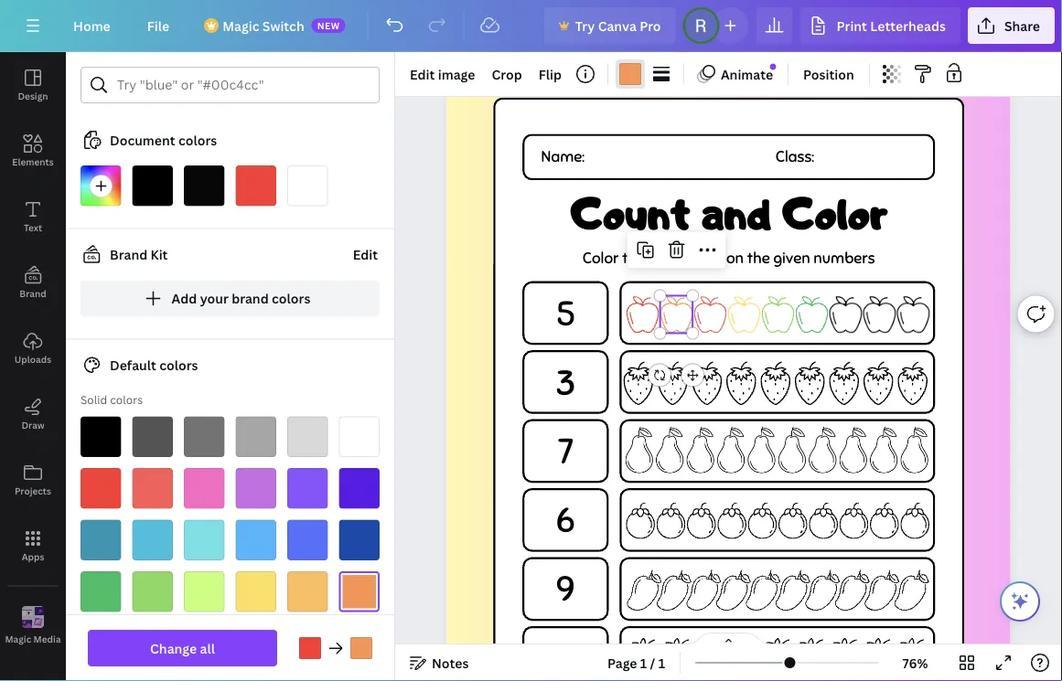 Task type: locate. For each thing, give the bounding box(es) containing it.
new
[[317, 19, 340, 32]]

try
[[576, 17, 595, 34]]

color up numbers
[[782, 185, 888, 241]]

document colors
[[110, 131, 217, 149]]

0 horizontal spatial magic
[[5, 634, 31, 646]]

color down count
[[583, 249, 619, 268]]

magic left the switch
[[223, 17, 259, 34]]

purple #8c52ff image
[[287, 469, 328, 509], [287, 469, 328, 509]]

color
[[782, 185, 888, 241], [583, 249, 619, 268]]

solid colors
[[81, 393, 143, 408]]

add a new color image
[[81, 166, 121, 206]]

colors for document colors
[[178, 131, 217, 149]]

turquoise blue #5ce1e6 image
[[184, 520, 225, 561]]

print
[[837, 17, 868, 34]]

change all button
[[88, 631, 277, 667]]

1 vertical spatial #ff3131 image
[[299, 638, 321, 660]]

cobalt blue #004aad image
[[339, 520, 380, 561], [339, 520, 380, 561]]

new image
[[770, 64, 777, 70]]

share button
[[968, 7, 1055, 44]]

the right on
[[747, 249, 771, 268]]

0 horizontal spatial the
[[622, 249, 646, 268]]

dark gray #545454 image
[[132, 417, 173, 458], [132, 417, 173, 458]]

edit inside button
[[353, 246, 378, 264]]

gray #737373 image
[[184, 417, 225, 458], [184, 417, 225, 458]]

1 horizontal spatial 1
[[659, 655, 666, 672]]

1 horizontal spatial #ff3131 image
[[299, 638, 321, 660]]

grass green #7ed957 image
[[132, 572, 173, 613], [132, 572, 173, 613]]

colors right solid at the left of page
[[110, 393, 143, 408]]

magic inside main menu bar
[[223, 17, 259, 34]]

green #00bf63 image
[[81, 572, 121, 613], [81, 572, 121, 613]]

0 horizontal spatial 1
[[641, 655, 647, 672]]

side panel tab list
[[0, 52, 66, 660]]

animate
[[721, 65, 774, 83]]

1 horizontal spatial magic
[[223, 17, 259, 34]]

media
[[34, 634, 61, 646]]

uploads button
[[0, 316, 66, 382]]

1 horizontal spatial brand
[[110, 246, 148, 264]]

0 horizontal spatial #ff3131 image
[[236, 166, 276, 206]]

the
[[622, 249, 646, 268], [747, 249, 771, 268]]

1
[[641, 655, 647, 672], [659, 655, 666, 672]]

peach #ffbd59 image
[[287, 572, 328, 613]]

based
[[681, 249, 723, 268]]

home
[[73, 17, 111, 34]]

magenta #cb6ce6 image
[[236, 469, 276, 509], [236, 469, 276, 509]]

count and color
[[570, 185, 888, 241]]

class:
[[776, 147, 815, 167]]

brand for brand kit
[[110, 246, 148, 264]]

pink #ff66c4 image
[[184, 469, 225, 509], [184, 469, 225, 509]]

magic inside button
[[5, 634, 31, 646]]

0 vertical spatial magic
[[223, 17, 259, 34]]

1 vertical spatial magic
[[5, 634, 31, 646]]

76%
[[903, 655, 929, 672]]

animate button
[[692, 60, 781, 89]]

edit button
[[351, 237, 380, 273]]

print letterheads button
[[801, 7, 961, 44]]

brand inside brand button
[[19, 287, 46, 300]]

colors right default
[[159, 357, 198, 374]]

#070707 image
[[184, 166, 225, 206], [184, 166, 225, 206]]

change all
[[150, 640, 215, 658]]

edit inside dropdown button
[[410, 65, 435, 83]]

magic
[[223, 17, 259, 34], [5, 634, 31, 646]]

black #000000 image
[[81, 417, 121, 458], [81, 417, 121, 458]]

your
[[200, 290, 229, 308]]

projects button
[[0, 448, 66, 514]]

0 vertical spatial brand
[[110, 246, 148, 264]]

magic media button
[[0, 594, 66, 660]]

royal blue #5271ff image
[[287, 520, 328, 561]]

1 vertical spatial color
[[583, 249, 619, 268]]

try canva pro button
[[544, 7, 676, 44]]

yellow #ffde59 image
[[236, 572, 276, 613]]

colors
[[178, 131, 217, 149], [272, 290, 311, 308], [159, 357, 198, 374], [110, 393, 143, 408]]

colors for default colors
[[159, 357, 198, 374]]

3
[[556, 362, 576, 405]]

1 right /
[[659, 655, 666, 672]]

text
[[24, 222, 42, 234]]

#ff3131 image left #ffffff image
[[236, 166, 276, 206]]

0 vertical spatial #ff3131 image
[[236, 166, 276, 206]]

0 horizontal spatial brand
[[19, 287, 46, 300]]

solid
[[81, 393, 107, 408]]

#ff3131 image down peach #ffbd59 image
[[299, 638, 321, 660]]

dark turquoise #0097b2 image
[[81, 520, 121, 561], [81, 520, 121, 561]]

edit image
[[410, 65, 475, 83]]

switch
[[263, 17, 305, 34]]

count
[[570, 185, 691, 241]]

0 vertical spatial color
[[782, 185, 888, 241]]

#ff3131 image down peach #ffbd59 image
[[299, 638, 321, 660]]

notes button
[[403, 649, 476, 678]]

flip
[[539, 65, 562, 83]]

0 horizontal spatial color
[[583, 249, 619, 268]]

1 vertical spatial brand
[[19, 287, 46, 300]]

edit for edit image
[[410, 65, 435, 83]]

edit
[[410, 65, 435, 83], [353, 246, 378, 264]]

light blue #38b6ff image
[[236, 520, 276, 561]]

colors right the brand on the top left
[[272, 290, 311, 308]]

#000000 image
[[132, 166, 173, 206], [132, 166, 173, 206]]

main menu bar
[[0, 0, 1063, 52]]

1 vertical spatial edit
[[353, 246, 378, 264]]

7
[[558, 431, 574, 474]]

design
[[18, 90, 48, 102]]

bright red #ff3131 image
[[81, 469, 121, 509], [81, 469, 121, 509]]

colors right 'document'
[[178, 131, 217, 149]]

#ff914d image
[[620, 63, 642, 85]]

brand up uploads button
[[19, 287, 46, 300]]

0 horizontal spatial edit
[[353, 246, 378, 264]]

1 horizontal spatial the
[[747, 249, 771, 268]]

0 vertical spatial edit
[[410, 65, 435, 83]]

print letterheads
[[837, 17, 946, 34]]

file button
[[133, 7, 184, 44]]

5
[[556, 293, 575, 336]]

1 horizontal spatial color
[[782, 185, 888, 241]]

add
[[172, 290, 197, 308]]

colors for solid colors
[[110, 393, 143, 408]]

brand left kit
[[110, 246, 148, 264]]

pro
[[640, 17, 661, 34]]

turquoise blue #5ce1e6 image
[[184, 520, 225, 561]]

0 vertical spatial #ff3131 image
[[236, 166, 276, 206]]

brand
[[110, 246, 148, 264], [19, 287, 46, 300]]

and
[[702, 185, 772, 241]]

draw
[[21, 419, 44, 432]]

#ff3131 image
[[236, 166, 276, 206], [299, 638, 321, 660]]

magic switch
[[223, 17, 305, 34]]

#ff914d image
[[620, 63, 642, 85], [351, 638, 373, 660], [351, 638, 373, 660]]

peach #ffbd59 image
[[287, 572, 328, 613]]

document
[[110, 131, 175, 149]]

numbers
[[814, 249, 875, 268]]

coral red #ff5757 image
[[132, 469, 173, 509], [132, 469, 173, 509]]

the left fruit at top
[[622, 249, 646, 268]]

light blue #38b6ff image
[[236, 520, 276, 561]]

add your brand colors
[[172, 290, 311, 308]]

1 vertical spatial #ff3131 image
[[299, 638, 321, 660]]

edit image button
[[403, 60, 483, 89]]

gray #a6a6a6 image
[[236, 417, 276, 458], [236, 417, 276, 458]]

1 left /
[[641, 655, 647, 672]]

elements button
[[0, 118, 66, 184]]

violet #5e17eb image
[[339, 469, 380, 509], [339, 469, 380, 509]]

1 horizontal spatial edit
[[410, 65, 435, 83]]

#ff3131 image left #ffffff image
[[236, 166, 276, 206]]

royal blue #5271ff image
[[287, 520, 328, 561]]

orange #ff914d image
[[339, 572, 380, 613], [339, 572, 380, 613]]

magic left media
[[5, 634, 31, 646]]

#ff3131 image
[[236, 166, 276, 206], [299, 638, 321, 660]]

page 1 / 1
[[608, 655, 666, 672]]



Task type: describe. For each thing, give the bounding box(es) containing it.
aqua blue #0cc0df image
[[132, 520, 173, 561]]

8
[[556, 637, 576, 681]]

white #ffffff image
[[339, 417, 380, 458]]

1 horizontal spatial #ff3131 image
[[299, 638, 321, 660]]

#ff3131 image for the leftmost #ff3131 image
[[236, 166, 276, 206]]

notes
[[432, 655, 469, 672]]

canva assistant image
[[1010, 591, 1032, 613]]

76% button
[[886, 649, 946, 678]]

yellow #ffde59 image
[[236, 572, 276, 613]]

flip button
[[532, 60, 569, 89]]

lime #c1ff72 image
[[184, 572, 225, 613]]

1 the from the left
[[622, 249, 646, 268]]

aqua blue #0cc0df image
[[132, 520, 173, 561]]

light gray #d9d9d9 image
[[287, 417, 328, 458]]

magic for magic switch
[[223, 17, 259, 34]]

brand kit
[[110, 246, 168, 264]]

/
[[650, 655, 656, 672]]

try canva pro
[[576, 17, 661, 34]]

name:
[[541, 147, 585, 167]]

position
[[804, 65, 855, 83]]

uploads
[[15, 353, 51, 366]]

1 1 from the left
[[641, 655, 647, 672]]

#ffffff image
[[287, 166, 328, 206]]

light gray #d9d9d9 image
[[287, 417, 328, 458]]

default
[[110, 357, 156, 374]]

letterheads
[[871, 17, 946, 34]]

0 horizontal spatial #ff3131 image
[[236, 166, 276, 206]]

file
[[147, 17, 170, 34]]

elements
[[12, 156, 54, 168]]

kit
[[151, 246, 168, 264]]

#ffffff image
[[287, 166, 328, 206]]

lime #c1ff72 image
[[184, 572, 225, 613]]

9
[[556, 568, 575, 612]]

default colors
[[110, 357, 198, 374]]

#ff3131 image for rightmost #ff3131 image
[[299, 638, 321, 660]]

text button
[[0, 184, 66, 250]]

Try "blue" or "#00c4cc" search field
[[117, 68, 368, 103]]

position button
[[796, 60, 862, 89]]

image
[[438, 65, 475, 83]]

color the fruit based on the given numbers
[[583, 249, 875, 268]]

apps
[[22, 551, 44, 563]]

projects
[[15, 485, 51, 498]]

magic for magic media
[[5, 634, 31, 646]]

brand button
[[0, 250, 66, 316]]

magic media
[[5, 634, 61, 646]]

apps button
[[0, 514, 66, 579]]

given
[[774, 249, 811, 268]]

crop button
[[485, 60, 530, 89]]

home link
[[59, 7, 125, 44]]

share
[[1005, 17, 1041, 34]]

add a new color image
[[81, 166, 121, 206]]

on
[[727, 249, 744, 268]]

white #ffffff image
[[339, 417, 380, 458]]

draw button
[[0, 382, 66, 448]]

design button
[[0, 52, 66, 118]]

brand for brand
[[19, 287, 46, 300]]

page
[[608, 655, 638, 672]]

canva
[[598, 17, 637, 34]]

all
[[200, 640, 215, 658]]

change
[[150, 640, 197, 658]]

6
[[556, 500, 575, 543]]

fruit
[[649, 249, 677, 268]]

edit for edit
[[353, 246, 378, 264]]

colors inside button
[[272, 290, 311, 308]]

show pages image
[[685, 633, 773, 647]]

2 1 from the left
[[659, 655, 666, 672]]

add your brand colors button
[[81, 281, 380, 317]]

2 the from the left
[[747, 249, 771, 268]]

crop
[[492, 65, 522, 83]]

brand
[[232, 290, 269, 308]]



Task type: vqa. For each thing, say whether or not it's contained in the screenshot.
DOCUMENT
yes



